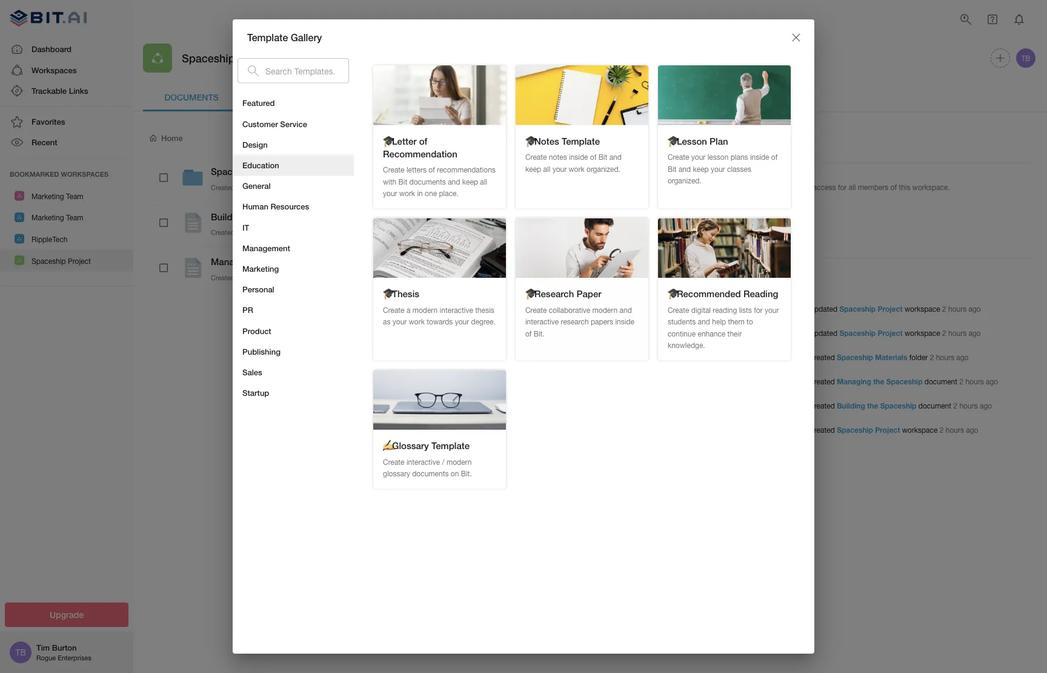 Task type: vqa. For each thing, say whether or not it's contained in the screenshot.


Task type: locate. For each thing, give the bounding box(es) containing it.
new
[[704, 133, 721, 143]]

0 horizontal spatial template
[[247, 32, 288, 43]]

0 vertical spatial tb
[[1021, 54, 1030, 62]]

spaceship project down "rippletech" button
[[32, 257, 91, 265]]

🎓research paper image
[[516, 218, 648, 278]]

and up place.
[[448, 177, 460, 186]]

on
[[451, 470, 459, 478]]

glossary
[[383, 470, 410, 478]]

all left 'members'
[[849, 183, 856, 191]]

keep
[[525, 165, 541, 173], [693, 165, 709, 173], [462, 177, 478, 186]]

created by tim burton for building
[[211, 229, 279, 237]]

spaceship project button
[[0, 250, 133, 271]]

2 by from the top
[[236, 229, 244, 237]]

links
[[69, 86, 88, 95]]

2 vertical spatial created
[[211, 274, 235, 282]]

created managing the spaceship document 2 hours ago
[[808, 378, 998, 386]]

resources
[[271, 202, 309, 212]]

of left items
[[771, 153, 778, 161]]

0 vertical spatial tim burton updated spaceship project workspace 2 hours ago
[[772, 305, 981, 314]]

create down 🎓research
[[525, 306, 547, 314]]

bit. inside create interactive / modern glossary documents on bit.
[[461, 470, 472, 478]]

template up create notes inside of bit and keep all your work organized.
[[562, 136, 600, 147]]

design button
[[233, 135, 354, 155]]

team for first marketing team button from the top
[[66, 192, 83, 201]]

materials up managing the spaceship link
[[875, 354, 907, 362]]

interactive up towards at the top of page
[[440, 306, 473, 314]]

and down digital
[[698, 318, 710, 326]]

✍️glossary template
[[383, 441, 470, 452]]

help
[[712, 318, 726, 326]]

all down notes on the top right of the page
[[543, 165, 550, 173]]

by
[[236, 184, 244, 191], [236, 229, 244, 237], [236, 274, 244, 282]]

your down reading
[[765, 306, 779, 314]]

the
[[248, 212, 261, 222], [255, 257, 268, 268], [873, 378, 884, 386], [867, 402, 878, 410]]

tim
[[246, 184, 257, 191], [246, 229, 257, 237], [246, 274, 257, 282], [772, 305, 784, 314], [772, 329, 784, 338], [772, 354, 784, 362], [36, 644, 50, 653]]

of down 🎓research
[[525, 330, 532, 338]]

0 vertical spatial created by tim burton
[[211, 184, 279, 191]]

created by tim burton up personal
[[211, 274, 279, 282]]

0 horizontal spatial keep
[[462, 177, 478, 186]]

create left new
[[676, 133, 702, 143]]

1 vertical spatial interactive
[[525, 318, 559, 326]]

3 created by tim burton from the top
[[211, 274, 279, 282]]

🎓notes template image
[[516, 65, 648, 125]]

folder
[[909, 354, 928, 362]]

🎓letter
[[383, 136, 417, 147]]

2 horizontal spatial template
[[562, 136, 600, 147]]

0 vertical spatial bit
[[598, 153, 607, 161]]

template up the /
[[431, 441, 470, 452]]

all inside create notes inside of bit and keep all your work organized.
[[543, 165, 550, 173]]

tim burton updated spaceship project workspace 2 hours ago for middle spaceship project link
[[772, 329, 981, 338]]

0 vertical spatial marketing team
[[32, 192, 83, 201]]

2 created from the top
[[810, 378, 835, 386]]

enterprises
[[58, 655, 91, 663]]

place.
[[439, 189, 459, 198]]

updated
[[810, 305, 837, 314], [810, 329, 837, 338]]

all down recommendations
[[480, 177, 487, 186]]

pinned
[[751, 146, 782, 158]]

0 vertical spatial materials
[[258, 166, 296, 177]]

a
[[407, 306, 410, 314]]

work inside create notes inside of bit and keep all your work organized.
[[569, 165, 585, 173]]

plan
[[710, 136, 728, 147]]

paper
[[577, 289, 601, 300]]

2 vertical spatial template
[[431, 441, 470, 452]]

1 vertical spatial bit.
[[461, 470, 472, 478]]

your right as
[[393, 318, 407, 326]]

create inside create a modern interactive thesis as your work towards your degree.
[[383, 306, 405, 314]]

0 horizontal spatial for
[[754, 306, 763, 314]]

0 vertical spatial building
[[211, 212, 245, 222]]

startup
[[242, 389, 269, 398]]

create up with
[[383, 166, 405, 174]]

4 created from the top
[[810, 426, 835, 435]]

interactive down "✍️glossary template"
[[407, 458, 440, 467]]

0 horizontal spatial all
[[480, 177, 487, 186]]

sales button
[[233, 362, 354, 383]]

insights up today
[[751, 242, 786, 253]]

1 horizontal spatial all
[[543, 165, 550, 173]]

research
[[561, 318, 589, 326]]

1 horizontal spatial bit
[[598, 153, 607, 161]]

marketing team
[[32, 192, 83, 201], [32, 214, 83, 222]]

1 vertical spatial created
[[211, 229, 235, 237]]

tab list containing documents
[[143, 82, 1037, 111]]

bit. down 🎓research
[[534, 330, 545, 338]]

team
[[66, 192, 83, 201], [66, 214, 83, 222]]

create your lesson plans inside of bit and keep your classes organized.
[[668, 153, 778, 185]]

0 horizontal spatial modern
[[412, 306, 438, 314]]

2 horizontal spatial keep
[[693, 165, 709, 173]]

created by tim burton down building the spaceship
[[211, 229, 279, 237]]

featured button
[[233, 93, 354, 114]]

2 team from the top
[[66, 214, 83, 222]]

create inside create collaborative modern and interactive research papers inside of bit.
[[525, 306, 547, 314]]

1 vertical spatial created by tim burton
[[211, 229, 279, 237]]

2 horizontal spatial bit
[[668, 165, 677, 173]]

interactive inside create collaborative modern and interactive research papers inside of bit.
[[525, 318, 559, 326]]

0 vertical spatial managing
[[211, 257, 252, 268]]

0 vertical spatial created
[[211, 184, 235, 191]]

organized. down '🎓lesson'
[[668, 177, 702, 185]]

workspaces
[[32, 65, 77, 75]]

1 vertical spatial template
[[562, 136, 600, 147]]

all inside create letters of recommendations with bit documents and keep all your work in one place.
[[480, 177, 487, 186]]

bit down '🎓lesson'
[[668, 165, 677, 173]]

created down managing the spaceship
[[211, 274, 235, 282]]

2 vertical spatial marketing
[[242, 264, 279, 274]]

of inside create notes inside of bit and keep all your work organized.
[[590, 153, 596, 161]]

favorite image
[[300, 165, 315, 179]]

template
[[247, 32, 288, 43], [562, 136, 600, 147], [431, 441, 470, 452]]

your down with
[[383, 189, 397, 198]]

create up students
[[668, 306, 689, 314]]

by down building the spaceship
[[236, 229, 244, 237]]

create down '🎓lesson'
[[668, 153, 689, 161]]

general button
[[233, 176, 354, 197]]

for left quick
[[783, 183, 791, 191]]

tim inside tim burton rogue enterprises
[[36, 644, 50, 653]]

create a modern interactive thesis as your work towards your degree.
[[383, 306, 496, 326]]

marketing team button
[[0, 185, 133, 207], [0, 207, 133, 228]]

2 created by tim burton from the top
[[211, 229, 279, 237]]

modern right a
[[412, 306, 438, 314]]

and
[[609, 153, 622, 161], [679, 165, 691, 173], [448, 177, 460, 186], [620, 306, 632, 314], [698, 318, 710, 326]]

1 vertical spatial materials
[[875, 354, 907, 362]]

customer service
[[242, 119, 307, 129]]

of inside create letters of recommendations with bit documents and keep all your work in one place.
[[429, 166, 435, 174]]

0 vertical spatial updated
[[810, 305, 837, 314]]

insights
[[366, 92, 405, 102], [751, 242, 786, 253]]

2 created from the top
[[211, 229, 235, 237]]

documents up one
[[409, 177, 446, 186]]

2 vertical spatial work
[[409, 318, 425, 326]]

0 vertical spatial work
[[569, 165, 585, 173]]

tab list
[[143, 82, 1037, 111]]

and inside create your lesson plans inside of bit and keep your classes organized.
[[679, 165, 691, 173]]

modern inside create interactive / modern glossary documents on bit.
[[447, 458, 472, 467]]

interactive
[[440, 306, 473, 314], [525, 318, 559, 326], [407, 458, 440, 467]]

materials up general
[[258, 166, 296, 177]]

1 marketing team from the top
[[32, 192, 83, 201]]

created by tim burton for managing
[[211, 274, 279, 282]]

1 vertical spatial tim burton updated spaceship project workspace 2 hours ago
[[772, 329, 981, 338]]

pr
[[242, 306, 253, 315]]

for
[[783, 183, 791, 191], [838, 183, 847, 191], [754, 306, 763, 314]]

0 vertical spatial bit.
[[534, 330, 545, 338]]

keep for 🎓letter of recommendation
[[462, 177, 478, 186]]

0 horizontal spatial spaceship project
[[32, 257, 91, 265]]

0 horizontal spatial materials
[[258, 166, 296, 177]]

tim burton updated spaceship project workspace 2 hours ago
[[772, 305, 981, 314], [772, 329, 981, 338]]

recommendation
[[383, 148, 457, 159]]

0 horizontal spatial tb
[[15, 648, 26, 658]]

interactive down 🎓research
[[525, 318, 559, 326]]

documents down the /
[[412, 470, 449, 478]]

marketing down bookmarked workspaces on the top of the page
[[32, 192, 64, 201]]

create inside create your lesson plans inside of bit and keep your classes organized.
[[668, 153, 689, 161]]

towards
[[427, 318, 453, 326]]

building down managing the spaceship link
[[837, 402, 865, 410]]

1 created by tim burton from the top
[[211, 184, 279, 191]]

bit. right on
[[461, 470, 472, 478]]

keep inside create your lesson plans inside of bit and keep your classes organized.
[[693, 165, 709, 173]]

3 by from the top
[[236, 274, 244, 282]]

of up recommendation
[[419, 136, 427, 147]]

0 horizontal spatial bit.
[[461, 470, 472, 478]]

1 vertical spatial marketing
[[32, 214, 64, 222]]

marketing for second marketing team button
[[32, 214, 64, 222]]

managing down management
[[211, 257, 252, 268]]

managing the spaceship
[[211, 257, 315, 268]]

notes
[[549, 153, 567, 161]]

1 vertical spatial updated
[[810, 329, 837, 338]]

1 vertical spatial managing
[[837, 378, 871, 386]]

created left it
[[211, 229, 235, 237]]

1 vertical spatial marketing team
[[32, 214, 83, 222]]

materials
[[258, 166, 296, 177], [875, 354, 907, 362]]

marketing up rippletech
[[32, 214, 64, 222]]

1 horizontal spatial insights
[[751, 242, 786, 253]]

the up it
[[248, 212, 261, 222]]

the down management
[[255, 257, 268, 268]]

with
[[383, 177, 396, 186]]

recent button
[[0, 132, 133, 153]]

🎓recommended reading image
[[658, 218, 791, 278]]

and inside create notes inside of bit and keep all your work organized.
[[609, 153, 622, 161]]

created left general
[[211, 184, 235, 191]]

team for second marketing team button
[[66, 214, 83, 222]]

0 vertical spatial organized.
[[587, 165, 620, 173]]

0 vertical spatial interactive
[[440, 306, 473, 314]]

1 horizontal spatial bit.
[[534, 330, 545, 338]]

created for building
[[211, 229, 235, 237]]

managing
[[211, 257, 252, 268], [837, 378, 871, 386]]

keep inside create notes inside of bit and keep all your work organized.
[[525, 165, 541, 173]]

1 vertical spatial work
[[399, 189, 415, 198]]

2
[[942, 305, 946, 314], [942, 329, 946, 338], [930, 354, 934, 362], [959, 378, 964, 386], [953, 402, 957, 410], [940, 426, 944, 435]]

0 horizontal spatial insights
[[366, 92, 405, 102]]

3 created from the top
[[211, 274, 235, 282]]

0 vertical spatial spaceship project
[[182, 51, 274, 64]]

by down "spaceship materials" on the left
[[236, 184, 244, 191]]

management button
[[233, 238, 354, 259]]

marketing up personal
[[242, 264, 279, 274]]

this
[[899, 183, 910, 191]]

create inside create interactive / modern glossary documents on bit.
[[383, 458, 405, 467]]

1 horizontal spatial building
[[837, 402, 865, 410]]

2 vertical spatial created by tim burton
[[211, 274, 279, 282]]

managing down the tim burton created spaceship materials folder 2 hours ago
[[837, 378, 871, 386]]

1 vertical spatial documents
[[412, 470, 449, 478]]

1 horizontal spatial modern
[[447, 458, 472, 467]]

0 vertical spatial documents
[[409, 177, 446, 186]]

1 vertical spatial spaceship project
[[32, 257, 91, 265]]

0 horizontal spatial bit
[[398, 177, 407, 186]]

and inside create letters of recommendations with bit documents and keep all your work in one place.
[[448, 177, 460, 186]]

keep inside create letters of recommendations with bit documents and keep all your work in one place.
[[462, 177, 478, 186]]

1 horizontal spatial managing
[[837, 378, 871, 386]]

by for managing
[[236, 274, 244, 282]]

team down 'workspaces'
[[66, 192, 83, 201]]

of down 🎓notes template
[[590, 153, 596, 161]]

3 created from the top
[[810, 402, 835, 410]]

modern inside create collaborative modern and interactive research papers inside of bit.
[[592, 306, 618, 314]]

1 vertical spatial document
[[918, 402, 951, 410]]

1 horizontal spatial keep
[[525, 165, 541, 173]]

recent
[[32, 138, 57, 147]]

bit down 🎓notes template
[[598, 153, 607, 161]]

tb button
[[1014, 47, 1037, 70]]

and right collaborative
[[620, 306, 632, 314]]

created building the spaceship document 2 hours ago
[[808, 402, 992, 410]]

the up building the spaceship link
[[873, 378, 884, 386]]

🎓recommended reading
[[668, 289, 778, 300]]

0 horizontal spatial managing
[[211, 257, 252, 268]]

your inside "create digital reading lists for your students and help them to continue enhance their knowledge."
[[765, 306, 779, 314]]

students
[[668, 318, 696, 326]]

and for 🎓letter of recommendation
[[448, 177, 460, 186]]

marketing team down bookmarked workspaces on the top of the page
[[32, 192, 83, 201]]

modern for 🎓thesis
[[412, 306, 438, 314]]

organized. inside create your lesson plans inside of bit and keep your classes organized.
[[668, 177, 702, 185]]

🎓notes
[[525, 136, 559, 147]]

marketing inside button
[[242, 264, 279, 274]]

modern inside create a modern interactive thesis as your work towards your degree.
[[412, 306, 438, 314]]

organized. down 🎓notes template
[[587, 165, 620, 173]]

0 vertical spatial marketing
[[32, 192, 64, 201]]

inside right papers
[[615, 318, 634, 326]]

workspace
[[905, 305, 940, 314], [905, 329, 940, 338], [902, 426, 938, 435]]

created by tim burton down "spaceship materials" on the left
[[211, 184, 279, 191]]

and inside "create digital reading lists for your students and help them to continue enhance their knowledge."
[[698, 318, 710, 326]]

0 horizontal spatial building
[[211, 212, 245, 222]]

ago
[[969, 305, 981, 314], [969, 329, 981, 338], [956, 354, 969, 362], [986, 378, 998, 386], [980, 402, 992, 410], [966, 426, 978, 435]]

keep down the 🎓notes
[[525, 165, 541, 173]]

1 horizontal spatial inside
[[615, 318, 634, 326]]

bit right with
[[398, 177, 407, 186]]

bit inside create your lesson plans inside of bit and keep your classes organized.
[[668, 165, 677, 173]]

create interactive / modern glossary documents on bit.
[[383, 458, 472, 478]]

create up as
[[383, 306, 405, 314]]

items
[[785, 146, 809, 158]]

2 vertical spatial by
[[236, 274, 244, 282]]

by up personal
[[236, 274, 244, 282]]

building up it
[[211, 212, 245, 222]]

as
[[383, 318, 391, 326]]

marketing team button down bookmarked workspaces on the top of the page
[[0, 185, 133, 207]]

burton
[[258, 184, 279, 191], [258, 229, 279, 237], [258, 274, 279, 282], [786, 305, 808, 314], [786, 329, 808, 338], [786, 354, 808, 362], [52, 644, 77, 653]]

1 horizontal spatial for
[[783, 183, 791, 191]]

create down the 🎓notes
[[525, 153, 547, 161]]

trackable links
[[32, 86, 88, 95]]

0 vertical spatial team
[[66, 192, 83, 201]]

and down '🎓lesson'
[[679, 165, 691, 173]]

created for building
[[810, 402, 835, 410]]

and right notes on the top right of the page
[[609, 153, 622, 161]]

template up remove bookmark image
[[247, 32, 288, 43]]

2 horizontal spatial modern
[[592, 306, 618, 314]]

1 team from the top
[[66, 192, 83, 201]]

2 horizontal spatial inside
[[750, 153, 769, 161]]

1 vertical spatial by
[[236, 229, 244, 237]]

for right lists
[[754, 306, 763, 314]]

work inside create letters of recommendations with bit documents and keep all your work in one place.
[[399, 189, 415, 198]]

🎓lesson plan
[[668, 136, 728, 147]]

your down notes on the top right of the page
[[552, 165, 567, 173]]

create up glossary
[[383, 458, 405, 467]]

document for managing the spaceship
[[925, 378, 957, 386]]

1 marketing team button from the top
[[0, 185, 133, 207]]

2 vertical spatial interactive
[[407, 458, 440, 467]]

their
[[728, 330, 742, 338]]

1 vertical spatial tb
[[15, 648, 26, 658]]

tb
[[1021, 54, 1030, 62], [15, 648, 26, 658]]

by for building
[[236, 229, 244, 237]]

0 horizontal spatial organized.
[[587, 165, 620, 173]]

managing the spaceship link
[[837, 378, 923, 386]]

marketing team button up rippletech
[[0, 207, 133, 228]]

it
[[242, 223, 249, 232]]

burton inside tim burton rogue enterprises
[[52, 644, 77, 653]]

of right letters on the top
[[429, 166, 435, 174]]

document down folder
[[925, 378, 957, 386]]

1 horizontal spatial template
[[431, 441, 470, 452]]

0 vertical spatial document
[[925, 378, 957, 386]]

spaceship
[[182, 51, 235, 64], [211, 166, 255, 177], [264, 212, 308, 222], [271, 257, 315, 268], [32, 257, 66, 265], [839, 305, 876, 314], [839, 329, 876, 338], [837, 354, 873, 362], [886, 378, 923, 386], [880, 402, 916, 410], [837, 426, 873, 435]]

team up "rippletech" button
[[66, 214, 83, 222]]

1 tim burton updated spaceship project workspace 2 hours ago from the top
[[772, 305, 981, 314]]

favorites
[[32, 117, 65, 126]]

✍️glossary template image
[[373, 371, 506, 430]]

work down a
[[409, 318, 425, 326]]

inside right plans
[[750, 153, 769, 161]]

documents
[[164, 92, 219, 102]]

1 vertical spatial organized.
[[668, 177, 702, 185]]

create inside create letters of recommendations with bit documents and keep all your work in one place.
[[383, 166, 405, 174]]

modern up on
[[447, 458, 472, 467]]

keep down recommendations
[[462, 177, 478, 186]]

product button
[[233, 321, 354, 342]]

0 horizontal spatial inside
[[569, 153, 588, 161]]

🎓letter of recommendation image
[[373, 65, 506, 125]]

documents inside create interactive / modern glossary documents on bit.
[[412, 470, 449, 478]]

1 vertical spatial bit
[[668, 165, 677, 173]]

project inside button
[[68, 257, 91, 265]]

template for 🎓notes template
[[562, 136, 600, 147]]

insights up 🎓letter
[[366, 92, 405, 102]]

work left in
[[399, 189, 415, 198]]

pin
[[751, 183, 761, 191]]

2 vertical spatial bit
[[398, 177, 407, 186]]

Search Templates... search field
[[265, 58, 349, 83]]

create inside create notes inside of bit and keep all your work organized.
[[525, 153, 547, 161]]

modern up papers
[[592, 306, 618, 314]]

work down 🎓notes template
[[569, 165, 585, 173]]

keep down the lesson
[[693, 165, 709, 173]]

spaceship project up "documents" link
[[182, 51, 274, 64]]

inside
[[569, 153, 588, 161], [750, 153, 769, 161], [615, 318, 634, 326]]

marketing for first marketing team button from the top
[[32, 192, 64, 201]]

2 tim burton updated spaceship project workspace 2 hours ago from the top
[[772, 329, 981, 338]]

1 vertical spatial team
[[66, 214, 83, 222]]

customer
[[242, 119, 278, 129]]

1 horizontal spatial tb
[[1021, 54, 1030, 62]]

inside right notes on the top right of the page
[[569, 153, 588, 161]]

0 vertical spatial by
[[236, 184, 244, 191]]

marketing team up rippletech
[[32, 214, 83, 222]]

for right access
[[838, 183, 847, 191]]

1 horizontal spatial organized.
[[668, 177, 702, 185]]

bit. inside create collaborative modern and interactive research papers inside of bit.
[[534, 330, 545, 338]]

create inside "create digital reading lists for your students and help them to continue enhance their knowledge."
[[668, 306, 689, 314]]

1 horizontal spatial materials
[[875, 354, 907, 362]]

document down created managing the spaceship document 2 hours ago
[[918, 402, 951, 410]]

2 updated from the top
[[810, 329, 837, 338]]

human
[[242, 202, 268, 212]]

template gallery dialog
[[233, 19, 814, 674]]

content library link
[[240, 82, 337, 111]]



Task type: describe. For each thing, give the bounding box(es) containing it.
create for 🎓notes template
[[525, 153, 547, 161]]

inside inside create collaborative modern and interactive research papers inside of bit.
[[615, 318, 634, 326]]

create new button
[[666, 126, 731, 151]]

bookmarked
[[10, 170, 59, 178]]

of inside 🎓letter of recommendation
[[419, 136, 427, 147]]

thesis
[[475, 306, 494, 314]]

general
[[242, 181, 271, 191]]

spaceship project inside spaceship project button
[[32, 257, 91, 265]]

and for 🎓recommended reading
[[698, 318, 710, 326]]

for inside "create digital reading lists for your students and help them to continue enhance their knowledge."
[[754, 306, 763, 314]]

🎓thesis image
[[373, 218, 506, 278]]

0 vertical spatial workspace
[[905, 305, 940, 314]]

your down the lesson
[[711, 165, 725, 173]]

of inside create collaborative modern and interactive research papers inside of bit.
[[525, 330, 532, 338]]

it button
[[233, 217, 354, 238]]

trackable links button
[[0, 81, 133, 101]]

create for 🎓letter of recommendation
[[383, 166, 405, 174]]

in
[[417, 189, 423, 198]]

settings
[[462, 92, 503, 102]]

rogue
[[36, 655, 56, 663]]

sales
[[242, 368, 262, 377]]

collaborative
[[549, 306, 590, 314]]

of inside create your lesson plans inside of bit and keep your classes organized.
[[771, 153, 778, 161]]

document for building the spaceship
[[918, 402, 951, 410]]

✍️glossary
[[383, 441, 429, 452]]

home link
[[148, 133, 183, 144]]

bit inside create letters of recommendations with bit documents and keep all your work in one place.
[[398, 177, 407, 186]]

to
[[747, 318, 753, 326]]

papers
[[591, 318, 613, 326]]

reading
[[743, 289, 778, 300]]

education button
[[233, 155, 354, 176]]

spaceship inside button
[[32, 257, 66, 265]]

rippletech
[[32, 235, 67, 244]]

customer service button
[[233, 114, 354, 135]]

create notes inside of bit and keep all your work organized.
[[525, 153, 622, 173]]

publishing
[[242, 347, 280, 357]]

documents inside create letters of recommendations with bit documents and keep all your work in one place.
[[409, 177, 446, 186]]

created for spaceship
[[810, 426, 835, 435]]

1 created from the top
[[810, 354, 835, 362]]

0 vertical spatial spaceship project link
[[839, 305, 903, 314]]

workspaces
[[61, 170, 108, 178]]

workspaces button
[[0, 60, 133, 81]]

2 marketing team button from the top
[[0, 207, 133, 228]]

management
[[242, 244, 290, 253]]

trackable
[[32, 86, 67, 95]]

one
[[425, 189, 437, 198]]

create digital reading lists for your students and help them to continue enhance their knowledge.
[[668, 306, 779, 350]]

created for managing
[[211, 274, 235, 282]]

work inside create a modern interactive thesis as your work towards your degree.
[[409, 318, 425, 326]]

and for 🎓lesson plan
[[679, 165, 691, 173]]

tb inside button
[[1021, 54, 1030, 62]]

1 updated from the top
[[810, 305, 837, 314]]

1 vertical spatial building
[[837, 402, 865, 410]]

human resources
[[242, 202, 309, 212]]

create for 🎓lesson plan
[[668, 153, 689, 161]]

0 vertical spatial insights
[[366, 92, 405, 102]]

1 horizontal spatial spaceship project
[[182, 51, 274, 64]]

1 vertical spatial workspace
[[905, 329, 940, 338]]

rippletech button
[[0, 228, 133, 250]]

upgrade
[[50, 610, 84, 620]]

tim burton rogue enterprises
[[36, 644, 91, 663]]

marketing button
[[233, 259, 354, 280]]

workspace.
[[912, 183, 950, 191]]

create for 🎓recommended reading
[[668, 306, 689, 314]]

remove bookmark image
[[280, 51, 295, 65]]

personal button
[[233, 280, 354, 300]]

template for ✍️glossary template
[[431, 441, 470, 452]]

create inside button
[[676, 133, 702, 143]]

inside inside create notes inside of bit and keep all your work organized.
[[569, 153, 588, 161]]

inside inside create your lesson plans inside of bit and keep your classes organized.
[[750, 153, 769, 161]]

interactive inside create interactive / modern glossary documents on bit.
[[407, 458, 440, 467]]

the down managing the spaceship link
[[867, 402, 878, 410]]

design
[[242, 140, 268, 149]]

🎓notes template
[[525, 136, 600, 147]]

pinned items
[[751, 146, 809, 158]]

/
[[442, 458, 445, 467]]

spaceship materials link
[[837, 354, 907, 362]]

2 marketing team from the top
[[32, 214, 83, 222]]

library
[[292, 92, 328, 102]]

organized. inside create notes inside of bit and keep all your work organized.
[[587, 165, 620, 173]]

create for 🎓thesis
[[383, 306, 405, 314]]

2 horizontal spatial for
[[838, 183, 847, 191]]

create for ✍️glossary template
[[383, 458, 405, 467]]

and inside create collaborative modern and interactive research papers inside of bit.
[[620, 306, 632, 314]]

dashboard button
[[0, 39, 133, 60]]

insights link
[[337, 82, 434, 111]]

1 created from the top
[[211, 184, 235, 191]]

spaceship materials
[[211, 166, 296, 177]]

🎓lesson plan image
[[658, 65, 791, 125]]

human resources button
[[233, 197, 354, 217]]

plans
[[731, 153, 748, 161]]

education
[[242, 161, 279, 170]]

2 vertical spatial spaceship project link
[[837, 426, 900, 435]]

members
[[858, 183, 888, 191]]

building the spaceship link
[[837, 402, 916, 410]]

create for 🎓research paper
[[525, 306, 547, 314]]

startup button
[[233, 383, 354, 404]]

0 vertical spatial template
[[247, 32, 288, 43]]

keep for 🎓lesson plan
[[693, 165, 709, 173]]

create letters of recommendations with bit documents and keep all your work in one place.
[[383, 166, 496, 198]]

2 horizontal spatial all
[[849, 183, 856, 191]]

your inside create notes inside of bit and keep all your work organized.
[[552, 165, 567, 173]]

publishing button
[[233, 342, 354, 362]]

🎓recommended
[[668, 289, 741, 300]]

tim burton created spaceship materials folder 2 hours ago
[[772, 354, 969, 362]]

favorites button
[[0, 112, 133, 132]]

interactive inside create a modern interactive thesis as your work towards your degree.
[[440, 306, 473, 314]]

today
[[770, 275, 792, 284]]

created for managing
[[810, 378, 835, 386]]

product
[[242, 326, 271, 336]]

pr button
[[233, 300, 354, 321]]

your down 🎓lesson plan
[[691, 153, 706, 161]]

building the spaceship
[[211, 212, 308, 222]]

items
[[763, 183, 781, 191]]

🎓lesson
[[668, 136, 707, 147]]

degree.
[[471, 318, 496, 326]]

content
[[249, 92, 289, 102]]

content library
[[249, 92, 328, 102]]

documents link
[[143, 82, 240, 111]]

of left this
[[891, 183, 897, 191]]

service
[[280, 119, 307, 129]]

tim burton updated spaceship project workspace 2 hours ago for topmost spaceship project link
[[772, 305, 981, 314]]

create collaborative modern and interactive research papers inside of bit.
[[525, 306, 634, 338]]

recommendations
[[437, 166, 496, 174]]

continue
[[668, 330, 696, 338]]

gallery
[[291, 32, 322, 43]]

pin items for quick access for all members of this workspace.
[[751, 183, 950, 191]]

your inside create letters of recommendations with bit documents and keep all your work in one place.
[[383, 189, 397, 198]]

1 vertical spatial insights
[[751, 242, 786, 253]]

2 vertical spatial workspace
[[902, 426, 938, 435]]

1 by from the top
[[236, 184, 244, 191]]

bit inside create notes inside of bit and keep all your work organized.
[[598, 153, 607, 161]]

1 vertical spatial spaceship project link
[[839, 329, 903, 338]]

template gallery
[[247, 32, 322, 43]]

lists
[[739, 306, 752, 314]]

modern for 🎓research paper
[[592, 306, 618, 314]]

your left degree.
[[455, 318, 469, 326]]



